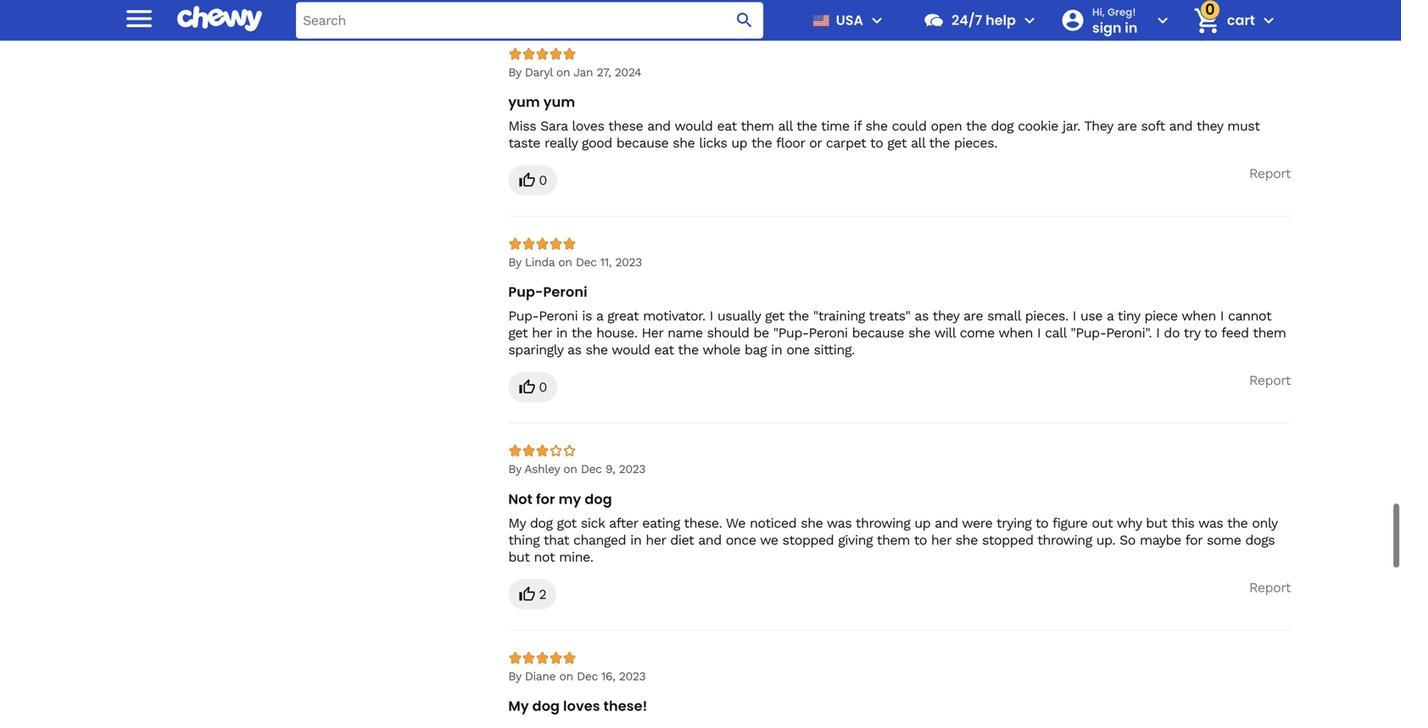Task type: describe. For each thing, give the bounding box(es) containing it.
my dog loves these!
[[509, 697, 648, 716]]

sign
[[1093, 18, 1122, 37]]

so
[[1120, 532, 1136, 548]]

cart link
[[1187, 0, 1256, 41]]

them inside pup-peroni pup-peroni is a great motivator.  i usually get the "training treats" as they are small pieces.  i use a tiny piece when i cannot get her in the house.  her name should be "pup-peroni because she will come when i call "pup-peroni".  i do try to feed them sparingly as she would eat the whole bag in one sitting.
[[1254, 325, 1287, 341]]

2 vertical spatial dec
[[577, 670, 598, 684]]

cart menu image
[[1259, 10, 1280, 31]]

pieces. inside the yum yum miss sara loves these and would eat them all the time if she could open the dog cookie jar. they are soft and they must taste really good because she licks up the floor or carpet to get all the pieces.
[[955, 135, 998, 151]]

or
[[810, 135, 822, 151]]

the down is
[[572, 325, 592, 341]]

miss
[[509, 118, 536, 134]]

jar.
[[1063, 118, 1081, 134]]

these
[[609, 118, 643, 134]]

them inside the yum yum miss sara loves these and would eat them all the time if she could open the dog cookie jar. they are soft and they must taste really good because she licks up the floor or carpet to get all the pieces.
[[741, 118, 774, 134]]

and right soft
[[1170, 118, 1193, 134]]

menu image
[[122, 1, 156, 35]]

1 yum from the left
[[509, 93, 540, 112]]

get inside the yum yum miss sara loves these and would eat them all the time if she could open the dog cookie jar. they are soft and they must taste really good because she licks up the floor or carpet to get all the pieces.
[[888, 135, 907, 151]]

they
[[1085, 118, 1114, 134]]

floor
[[776, 135, 805, 151]]

and down these.
[[699, 532, 722, 548]]

we
[[726, 515, 746, 531]]

and right these
[[648, 118, 671, 134]]

0 horizontal spatial but
[[509, 549, 530, 565]]

really
[[545, 135, 578, 151]]

mine.
[[559, 549, 594, 565]]

i up feed
[[1221, 308, 1225, 324]]

my inside not for my dog my dog got sick after eating these. we noticed she was throwing up and were trying to figure out why but this was the only thing that changed in her diet and once we stopped giving them to her she stopped throwing up. so maybe for some dogs but not mine.
[[509, 515, 526, 531]]

24/7
[[952, 11, 983, 30]]

to inside pup-peroni pup-peroni is a great motivator.  i usually get the "training treats" as they are small pieces.  i use a tiny piece when i cannot get her in the house.  her name should be "pup-peroni because she will come when i call "pup-peroni".  i do try to feed them sparingly as she would eat the whole bag in one sitting.
[[1205, 325, 1218, 341]]

figure
[[1053, 515, 1088, 531]]

1 a from the left
[[596, 308, 603, 324]]

taste
[[509, 135, 541, 151]]

got
[[557, 515, 577, 531]]

0 button for pup-
[[509, 372, 557, 403]]

report for pup-peroni
[[1250, 373, 1292, 389]]

0 horizontal spatial in
[[557, 325, 568, 341]]

up.
[[1097, 532, 1116, 548]]

dec for peroni
[[576, 256, 597, 270]]

on for yum
[[557, 65, 570, 79]]

usa
[[836, 11, 864, 30]]

not for my dog my dog got sick after eating these. we noticed she was throwing up and were trying to figure out why but this was the only thing that changed in her diet and once we stopped giving them to her she stopped throwing up. so maybe for some dogs but not mine.
[[509, 490, 1278, 565]]

giving
[[839, 532, 873, 548]]

0 vertical spatial throwing
[[856, 515, 911, 531]]

i left do
[[1157, 325, 1160, 341]]

will
[[935, 325, 956, 341]]

diane
[[525, 670, 556, 684]]

0 vertical spatial peroni
[[543, 283, 588, 302]]

should
[[707, 325, 750, 341]]

she left will
[[909, 325, 931, 341]]

are inside the yum yum miss sara loves these and would eat them all the time if she could open the dog cookie jar. they are soft and they must taste really good because she licks up the floor or carpet to get all the pieces.
[[1118, 118, 1137, 134]]

peroni".
[[1107, 325, 1152, 341]]

whole
[[703, 342, 741, 358]]

hi,
[[1093, 5, 1106, 19]]

2024
[[615, 65, 642, 79]]

sara
[[541, 118, 568, 134]]

good
[[582, 135, 612, 151]]

the up the or on the top right
[[797, 118, 818, 134]]

usa button
[[806, 0, 888, 41]]

after
[[609, 515, 638, 531]]

piece
[[1145, 308, 1178, 324]]

dog up that
[[530, 515, 553, 531]]

one
[[787, 342, 810, 358]]

items image
[[1192, 6, 1222, 36]]

she right 'if'
[[866, 118, 888, 134]]

licks
[[699, 135, 727, 151]]

4 by from the top
[[509, 670, 521, 684]]

great
[[608, 308, 639, 324]]

report button for yum yum
[[1250, 165, 1292, 182]]

the right open
[[967, 118, 987, 134]]

on for peroni
[[559, 256, 572, 270]]

some
[[1207, 532, 1242, 548]]

2 "pup- from the left
[[1071, 325, 1107, 341]]

report for yum yum
[[1250, 166, 1292, 182]]

diet
[[671, 532, 694, 548]]

cannot
[[1229, 308, 1272, 324]]

sparingly
[[509, 342, 564, 358]]

0 horizontal spatial all
[[779, 118, 793, 134]]

do
[[1164, 325, 1180, 341]]

Search text field
[[296, 2, 764, 39]]

soft
[[1142, 118, 1166, 134]]

report for not for my dog
[[1250, 580, 1292, 596]]

2023 for pup-peroni
[[616, 256, 642, 270]]

cart
[[1228, 11, 1256, 30]]

tiny
[[1118, 308, 1141, 324]]

Product search field
[[296, 2, 764, 39]]

1 vertical spatial loves
[[563, 697, 601, 716]]

1 vertical spatial peroni
[[539, 308, 578, 324]]

yum yum miss sara loves these and would eat them all the time if she could open the dog cookie jar. they are soft and they must taste really good because she licks up the floor or carpet to get all the pieces.
[[509, 93, 1261, 151]]

11,
[[600, 256, 612, 270]]

out
[[1092, 515, 1113, 531]]

0 vertical spatial as
[[915, 308, 929, 324]]

not
[[509, 490, 533, 509]]

submit search image
[[735, 10, 755, 31]]

i up should
[[710, 308, 714, 324]]

2 button
[[509, 579, 557, 610]]

eat inside the yum yum miss sara loves these and would eat them all the time if she could open the dog cookie jar. they are soft and they must taste really good because she licks up the floor or carpet to get all the pieces.
[[717, 118, 737, 134]]

by diane on dec 16, 2023
[[509, 670, 646, 684]]

help
[[986, 11, 1016, 30]]

to right the trying
[[1036, 515, 1049, 531]]

motivator.
[[643, 308, 706, 324]]

"training
[[814, 308, 865, 324]]

these.
[[684, 515, 722, 531]]

my
[[559, 490, 582, 509]]

0 for peroni
[[539, 379, 547, 396]]

small
[[988, 308, 1021, 324]]

report button for not for my dog
[[1250, 579, 1292, 596]]

bag
[[745, 342, 767, 358]]

1 horizontal spatial all
[[911, 135, 926, 151]]

them inside not for my dog my dog got sick after eating these. we noticed she was throwing up and were trying to figure out why but this was the only thing that changed in her diet and once we stopped giving them to her she stopped throwing up. so maybe for some dogs but not mine.
[[877, 532, 910, 548]]

why
[[1117, 515, 1142, 531]]

linda
[[525, 256, 555, 270]]

trying
[[997, 515, 1032, 531]]

2 yum from the left
[[544, 93, 576, 112]]

because inside the yum yum miss sara loves these and would eat them all the time if she could open the dog cookie jar. they are soft and they must taste really good because she licks up the floor or carpet to get all the pieces.
[[617, 135, 669, 151]]

1 was from the left
[[827, 515, 852, 531]]

use
[[1081, 308, 1103, 324]]

house.
[[597, 325, 638, 341]]

menu image
[[867, 10, 888, 31]]

by for pup-
[[509, 256, 521, 270]]

that
[[544, 532, 569, 548]]

once
[[726, 532, 757, 548]]

by daryl on jan 27, 2024
[[509, 65, 642, 79]]

2 horizontal spatial her
[[932, 532, 952, 548]]

loves inside the yum yum miss sara loves these and would eat them all the time if she could open the dog cookie jar. they are soft and they must taste really good because she licks up the floor or carpet to get all the pieces.
[[572, 118, 605, 134]]

2 vertical spatial peroni
[[809, 325, 848, 341]]

2 stopped from the left
[[982, 532, 1034, 548]]

name
[[668, 325, 703, 341]]

usually
[[718, 308, 761, 324]]

not
[[534, 549, 555, 565]]

jan
[[574, 65, 593, 79]]

must
[[1228, 118, 1261, 134]]

help menu image
[[1020, 10, 1040, 31]]

1 stopped from the left
[[783, 532, 834, 548]]

they inside the yum yum miss sara loves these and would eat them all the time if she could open the dog cookie jar. they are soft and they must taste really good because she licks up the floor or carpet to get all the pieces.
[[1197, 118, 1224, 134]]

be
[[754, 325, 769, 341]]

24/7 help link
[[916, 0, 1016, 41]]

these!
[[604, 697, 648, 716]]

her
[[642, 325, 664, 341]]

changed
[[574, 532, 626, 548]]

0 horizontal spatial for
[[536, 490, 555, 509]]

in
[[1125, 18, 1138, 37]]



Task type: vqa. For each thing, say whether or not it's contained in the screenshot.
Pharmacy menu IMAGE
no



Task type: locate. For each thing, give the bounding box(es) containing it.
1 vertical spatial up
[[915, 515, 931, 531]]

to inside the yum yum miss sara loves these and would eat them all the time if she could open the dog cookie jar. they are soft and they must taste really good because she licks up the floor or carpet to get all the pieces.
[[871, 135, 884, 151]]

was up some
[[1199, 515, 1224, 531]]

treats"
[[869, 308, 911, 324]]

1 vertical spatial 0 button
[[509, 372, 557, 403]]

would down house.
[[612, 342, 650, 358]]

16,
[[602, 670, 616, 684]]

get up "sparingly"
[[509, 325, 528, 341]]

to right giving
[[914, 532, 927, 548]]

up
[[732, 135, 748, 151], [915, 515, 931, 531]]

1 horizontal spatial but
[[1147, 515, 1168, 531]]

0 horizontal spatial are
[[964, 308, 984, 324]]

0 horizontal spatial a
[[596, 308, 603, 324]]

would inside pup-peroni pup-peroni is a great motivator.  i usually get the "training treats" as they are small pieces.  i use a tiny piece when i cannot get her in the house.  her name should be "pup-peroni because she will come when i call "pup-peroni".  i do try to feed them sparingly as she would eat the whole bag in one sitting.
[[612, 342, 650, 358]]

0 vertical spatial are
[[1118, 118, 1137, 134]]

up inside not for my dog my dog got sick after eating these. we noticed she was throwing up and were trying to figure out why but this was the only thing that changed in her diet and once we stopped giving them to her she stopped throwing up. so maybe for some dogs but not mine.
[[915, 515, 931, 531]]

my
[[509, 515, 526, 531], [509, 697, 529, 716]]

0 vertical spatial loves
[[572, 118, 605, 134]]

24/7 help
[[952, 11, 1016, 30]]

throwing down figure
[[1038, 532, 1093, 548]]

dog inside the yum yum miss sara loves these and would eat them all the time if she could open the dog cookie jar. they are soft and they must taste really good because she licks up the floor or carpet to get all the pieces.
[[991, 118, 1014, 134]]

the up some
[[1228, 515, 1249, 531]]

1 vertical spatial them
[[1254, 325, 1287, 341]]

pup-peroni pup-peroni is a great motivator.  i usually get the "training treats" as they are small pieces.  i use a tiny piece when i cannot get her in the house.  her name should be "pup-peroni because she will come when i call "pup-peroni".  i do try to feed them sparingly as she would eat the whole bag in one sitting.
[[509, 283, 1287, 358]]

by left linda
[[509, 256, 521, 270]]

by ashley on dec 9, 2023
[[509, 463, 646, 477]]

2 vertical spatial 2023
[[619, 670, 646, 684]]

1 vertical spatial in
[[771, 342, 783, 358]]

eat
[[717, 118, 737, 134], [655, 342, 674, 358]]

peroni up sitting.
[[809, 325, 848, 341]]

pieces. down open
[[955, 135, 998, 151]]

0 down 'really'
[[539, 172, 547, 189]]

0 horizontal spatial yum
[[509, 93, 540, 112]]

0 vertical spatial they
[[1197, 118, 1224, 134]]

0 vertical spatial when
[[1182, 308, 1217, 324]]

2023 right the 9,
[[619, 463, 646, 477]]

the up one
[[789, 308, 809, 324]]

she down house.
[[586, 342, 608, 358]]

0 vertical spatial up
[[732, 135, 748, 151]]

i left use
[[1073, 308, 1077, 324]]

are
[[1118, 118, 1137, 134], [964, 308, 984, 324]]

for
[[536, 490, 555, 509], [1186, 532, 1203, 548]]

0 horizontal spatial get
[[509, 325, 528, 341]]

and left were
[[935, 515, 959, 531]]

carpet
[[826, 135, 867, 151]]

2 my from the top
[[509, 697, 529, 716]]

0 button down 'taste'
[[509, 165, 557, 196]]

2 pup- from the top
[[509, 308, 539, 324]]

on right ashley
[[564, 463, 577, 477]]

0 horizontal spatial was
[[827, 515, 852, 531]]

0 vertical spatial them
[[741, 118, 774, 134]]

when
[[1182, 308, 1217, 324], [999, 325, 1033, 341]]

0 horizontal spatial "pup-
[[774, 325, 809, 341]]

was up giving
[[827, 515, 852, 531]]

get up be
[[765, 308, 785, 324]]

1 by from the top
[[509, 65, 521, 79]]

but down the thing
[[509, 549, 530, 565]]

2 0 button from the top
[[509, 372, 557, 403]]

are up come
[[964, 308, 984, 324]]

them right giving
[[877, 532, 910, 548]]

loves up good
[[572, 118, 605, 134]]

the down name
[[678, 342, 699, 358]]

loves down the by diane on dec 16, 2023
[[563, 697, 601, 716]]

0 vertical spatial for
[[536, 490, 555, 509]]

to right the carpet
[[871, 135, 884, 151]]

all down could
[[911, 135, 926, 151]]

peroni down by linda on dec 11, 2023 in the left of the page
[[543, 283, 588, 302]]

3 report button from the top
[[1250, 579, 1292, 596]]

she left "licks"
[[673, 135, 695, 151]]

call
[[1046, 325, 1067, 341]]

2 vertical spatial report button
[[1250, 579, 1292, 596]]

pup- up "sparingly"
[[509, 308, 539, 324]]

they up will
[[933, 308, 960, 324]]

ashley
[[525, 463, 560, 477]]

report down cannot
[[1250, 373, 1292, 389]]

0 button for yum
[[509, 165, 557, 196]]

on left jan
[[557, 65, 570, 79]]

come
[[960, 325, 995, 341]]

dog down diane
[[533, 697, 560, 716]]

are inside pup-peroni pup-peroni is a great motivator.  i usually get the "training treats" as they are small pieces.  i use a tiny piece when i cannot get her in the house.  her name should be "pup-peroni because she will come when i call "pup-peroni".  i do try to feed them sparingly as she would eat the whole bag in one sitting.
[[964, 308, 984, 324]]

1 horizontal spatial as
[[915, 308, 929, 324]]

2 vertical spatial get
[[509, 325, 528, 341]]

"pup-
[[774, 325, 809, 341], [1071, 325, 1107, 341]]

0 horizontal spatial would
[[612, 342, 650, 358]]

1 horizontal spatial was
[[1199, 515, 1224, 531]]

1 vertical spatial for
[[1186, 532, 1203, 548]]

1 report button from the top
[[1250, 165, 1292, 182]]

0 vertical spatial would
[[675, 118, 713, 134]]

the inside not for my dog my dog got sick after eating these. we noticed she was throwing up and were trying to figure out why but this was the only thing that changed in her diet and once we stopped giving them to her she stopped throwing up. so maybe for some dogs but not mine.
[[1228, 515, 1249, 531]]

a
[[596, 308, 603, 324], [1107, 308, 1114, 324]]

2 horizontal spatial in
[[771, 342, 783, 358]]

dec left 16,
[[577, 670, 598, 684]]

2 by from the top
[[509, 256, 521, 270]]

1 vertical spatial they
[[933, 308, 960, 324]]

by for not
[[509, 463, 521, 477]]

2
[[539, 587, 547, 603]]

sick
[[581, 515, 605, 531]]

dec left the 9,
[[581, 463, 602, 477]]

0 horizontal spatial throwing
[[856, 515, 911, 531]]

were
[[963, 515, 993, 531]]

1 vertical spatial get
[[765, 308, 785, 324]]

1 vertical spatial 0
[[539, 379, 547, 396]]

1 horizontal spatial them
[[877, 532, 910, 548]]

in
[[557, 325, 568, 341], [771, 342, 783, 358], [631, 532, 642, 548]]

the left floor
[[752, 135, 772, 151]]

chewy support image
[[923, 9, 945, 31]]

1 vertical spatial report
[[1250, 373, 1292, 389]]

report button down must at the right
[[1250, 165, 1292, 182]]

could
[[892, 118, 927, 134]]

for down this
[[1186, 532, 1203, 548]]

1 horizontal spatial "pup-
[[1071, 325, 1107, 341]]

1 horizontal spatial would
[[675, 118, 713, 134]]

all
[[779, 118, 793, 134], [911, 135, 926, 151]]

on for for
[[564, 463, 577, 477]]

report
[[1250, 166, 1292, 182], [1250, 373, 1292, 389], [1250, 580, 1292, 596]]

when up try
[[1182, 308, 1217, 324]]

because inside pup-peroni pup-peroni is a great motivator.  i usually get the "training treats" as they are small pieces.  i use a tiny piece when i cannot get her in the house.  her name should be "pup-peroni because she will come when i call "pup-peroni".  i do try to feed them sparingly as she would eat the whole bag in one sitting.
[[852, 325, 905, 341]]

1 0 from the top
[[539, 172, 547, 189]]

1 vertical spatial dec
[[581, 463, 602, 477]]

1 report from the top
[[1250, 166, 1292, 182]]

she down were
[[956, 532, 978, 548]]

2023 right 11,
[[616, 256, 642, 270]]

stopped down noticed
[[783, 532, 834, 548]]

open
[[931, 118, 963, 134]]

0 horizontal spatial because
[[617, 135, 669, 151]]

and
[[648, 118, 671, 134], [1170, 118, 1193, 134], [935, 515, 959, 531], [699, 532, 722, 548]]

3 report from the top
[[1250, 580, 1292, 596]]

would
[[675, 118, 713, 134], [612, 342, 650, 358]]

but
[[1147, 515, 1168, 531], [509, 549, 530, 565]]

account menu image
[[1153, 10, 1173, 31]]

2 report from the top
[[1250, 373, 1292, 389]]

1 horizontal spatial because
[[852, 325, 905, 341]]

sitting.
[[814, 342, 855, 358]]

cookie
[[1018, 118, 1059, 134]]

them down cannot
[[1254, 325, 1287, 341]]

report button
[[1250, 165, 1292, 182], [1250, 372, 1292, 389], [1250, 579, 1292, 596]]

0 vertical spatial in
[[557, 325, 568, 341]]

0 vertical spatial get
[[888, 135, 907, 151]]

1 vertical spatial eat
[[655, 342, 674, 358]]

only
[[1253, 515, 1278, 531]]

0 horizontal spatial stopped
[[783, 532, 834, 548]]

on right linda
[[559, 256, 572, 270]]

dogs
[[1246, 532, 1275, 548]]

would up "licks"
[[675, 118, 713, 134]]

"pup- up one
[[774, 325, 809, 341]]

2 horizontal spatial them
[[1254, 325, 1287, 341]]

report button down the dogs
[[1250, 579, 1292, 596]]

1 horizontal spatial eat
[[717, 118, 737, 134]]

she
[[866, 118, 888, 134], [673, 135, 695, 151], [909, 325, 931, 341], [586, 342, 608, 358], [801, 515, 823, 531], [956, 532, 978, 548]]

in right bag
[[771, 342, 783, 358]]

1 horizontal spatial for
[[1186, 532, 1203, 548]]

her inside pup-peroni pup-peroni is a great motivator.  i usually get the "training treats" as they are small pieces.  i use a tiny piece when i cannot get her in the house.  her name should be "pup-peroni because she will come when i call "pup-peroni".  i do try to feed them sparingly as she would eat the whole bag in one sitting.
[[532, 325, 552, 341]]

1 horizontal spatial her
[[646, 532, 666, 548]]

time
[[821, 118, 850, 134]]

by for yum
[[509, 65, 521, 79]]

they inside pup-peroni pup-peroni is a great motivator.  i usually get the "training treats" as they are small pieces.  i use a tiny piece when i cannot get her in the house.  her name should be "pup-peroni because she will come when i call "pup-peroni".  i do try to feed them sparingly as she would eat the whole bag in one sitting.
[[933, 308, 960, 324]]

they left must at the right
[[1197, 118, 1224, 134]]

stopped
[[783, 532, 834, 548], [982, 532, 1034, 548]]

chewy home image
[[177, 0, 262, 38]]

for left my at the bottom left of the page
[[536, 490, 555, 509]]

is
[[582, 308, 592, 324]]

a right is
[[596, 308, 603, 324]]

but up maybe on the right of page
[[1147, 515, 1168, 531]]

pieces. inside pup-peroni pup-peroni is a great motivator.  i usually get the "training treats" as they are small pieces.  i use a tiny piece when i cannot get her in the house.  her name should be "pup-peroni because she will come when i call "pup-peroni".  i do try to feed them sparingly as she would eat the whole bag in one sitting.
[[1026, 308, 1069, 324]]

2 vertical spatial in
[[631, 532, 642, 548]]

dog up sick
[[585, 490, 612, 509]]

0 vertical spatial report
[[1250, 166, 1292, 182]]

maybe
[[1140, 532, 1182, 548]]

1 vertical spatial throwing
[[1038, 532, 1093, 548]]

noticed
[[750, 515, 797, 531]]

report button down cannot
[[1250, 372, 1292, 389]]

1 vertical spatial pup-
[[509, 308, 539, 324]]

report down must at the right
[[1250, 166, 1292, 182]]

0 vertical spatial because
[[617, 135, 669, 151]]

0 vertical spatial all
[[779, 118, 793, 134]]

0 horizontal spatial they
[[933, 308, 960, 324]]

by linda on dec 11, 2023
[[509, 256, 642, 270]]

1 vertical spatial because
[[852, 325, 905, 341]]

dec for for
[[581, 463, 602, 477]]

2 report button from the top
[[1250, 372, 1292, 389]]

0 vertical spatial eat
[[717, 118, 737, 134]]

on right diane
[[560, 670, 573, 684]]

feed
[[1222, 325, 1250, 341]]

2023
[[616, 256, 642, 270], [619, 463, 646, 477], [619, 670, 646, 684]]

0 vertical spatial pieces.
[[955, 135, 998, 151]]

by left diane
[[509, 670, 521, 684]]

in up "sparingly"
[[557, 325, 568, 341]]

pup-
[[509, 283, 543, 302], [509, 308, 539, 324]]

1 vertical spatial would
[[612, 342, 650, 358]]

0 horizontal spatial up
[[732, 135, 748, 151]]

1 horizontal spatial pieces.
[[1026, 308, 1069, 324]]

1 vertical spatial all
[[911, 135, 926, 151]]

dog left cookie
[[991, 118, 1014, 134]]

would inside the yum yum miss sara loves these and would eat them all the time if she could open the dog cookie jar. they are soft and they must taste really good because she licks up the floor or carpet to get all the pieces.
[[675, 118, 713, 134]]

1 vertical spatial are
[[964, 308, 984, 324]]

1 vertical spatial report button
[[1250, 372, 1292, 389]]

pup- down linda
[[509, 283, 543, 302]]

1 vertical spatial 2023
[[619, 463, 646, 477]]

we
[[760, 532, 779, 548]]

0 vertical spatial report button
[[1250, 165, 1292, 182]]

0 vertical spatial 0 button
[[509, 165, 557, 196]]

the down open
[[930, 135, 950, 151]]

eat inside pup-peroni pup-peroni is a great motivator.  i usually get the "training treats" as they are small pieces.  i use a tiny piece when i cannot get her in the house.  her name should be "pup-peroni because she will come when i call "pup-peroni".  i do try to feed them sparingly as she would eat the whole bag in one sitting.
[[655, 342, 674, 358]]

2023 for not for my dog
[[619, 463, 646, 477]]

0
[[539, 172, 547, 189], [539, 379, 547, 396]]

a left tiny
[[1107, 308, 1114, 324]]

0 vertical spatial 0
[[539, 172, 547, 189]]

27,
[[597, 65, 611, 79]]

0 horizontal spatial as
[[568, 342, 582, 358]]

1 horizontal spatial throwing
[[1038, 532, 1093, 548]]

0 button
[[509, 165, 557, 196], [509, 372, 557, 403]]

because
[[617, 135, 669, 151], [852, 325, 905, 341]]

they
[[1197, 118, 1224, 134], [933, 308, 960, 324]]

1 vertical spatial but
[[509, 549, 530, 565]]

"pup- down use
[[1071, 325, 1107, 341]]

2 a from the left
[[1107, 308, 1114, 324]]

0 horizontal spatial them
[[741, 118, 774, 134]]

was
[[827, 515, 852, 531], [1199, 515, 1224, 531]]

my up the thing
[[509, 515, 526, 531]]

1 horizontal spatial are
[[1118, 118, 1137, 134]]

in down after
[[631, 532, 642, 548]]

up inside the yum yum miss sara loves these and would eat them all the time if she could open the dog cookie jar. they are soft and they must taste really good because she licks up the floor or carpet to get all the pieces.
[[732, 135, 748, 151]]

throwing up giving
[[856, 515, 911, 531]]

9,
[[606, 463, 615, 477]]

yum up the sara
[[544, 93, 576, 112]]

1 vertical spatial pieces.
[[1026, 308, 1069, 324]]

0 horizontal spatial when
[[999, 325, 1033, 341]]

1 vertical spatial as
[[568, 342, 582, 358]]

eat down her
[[655, 342, 674, 358]]

in inside not for my dog my dog got sick after eating these. we noticed she was throwing up and were trying to figure out why but this was the only thing that changed in her diet and once we stopped giving them to her she stopped throwing up. so maybe for some dogs but not mine.
[[631, 532, 642, 548]]

them left the 'time'
[[741, 118, 774, 134]]

1 my from the top
[[509, 515, 526, 531]]

greg!
[[1108, 5, 1137, 19]]

1 horizontal spatial stopped
[[982, 532, 1034, 548]]

because down 'treats"'
[[852, 325, 905, 341]]

my down diane
[[509, 697, 529, 716]]

pieces.
[[955, 135, 998, 151], [1026, 308, 1069, 324]]

0 vertical spatial but
[[1147, 515, 1168, 531]]

dec
[[576, 256, 597, 270], [581, 463, 602, 477], [577, 670, 598, 684]]

2 horizontal spatial get
[[888, 135, 907, 151]]

get down could
[[888, 135, 907, 151]]

up left were
[[915, 515, 931, 531]]

if
[[854, 118, 862, 134]]

to right try
[[1205, 325, 1218, 341]]

0 vertical spatial my
[[509, 515, 526, 531]]

1 horizontal spatial in
[[631, 532, 642, 548]]

report button for pup-peroni
[[1250, 372, 1292, 389]]

0 vertical spatial pup-
[[509, 283, 543, 302]]

as right 'treats"'
[[915, 308, 929, 324]]

stopped down the trying
[[982, 532, 1034, 548]]

2 0 from the top
[[539, 379, 547, 396]]

1 "pup- from the left
[[774, 325, 809, 341]]

1 horizontal spatial up
[[915, 515, 931, 531]]

she right noticed
[[801, 515, 823, 531]]

eating
[[643, 515, 680, 531]]

when down small
[[999, 325, 1033, 341]]

thing
[[509, 532, 540, 548]]

are left soft
[[1118, 118, 1137, 134]]

0 vertical spatial dec
[[576, 256, 597, 270]]

2023 for my dog loves these!
[[619, 670, 646, 684]]

3 by from the top
[[509, 463, 521, 477]]

1 vertical spatial when
[[999, 325, 1033, 341]]

0 for yum
[[539, 172, 547, 189]]

0 horizontal spatial pieces.
[[955, 135, 998, 151]]

0 horizontal spatial eat
[[655, 342, 674, 358]]

2 vertical spatial them
[[877, 532, 910, 548]]

i left 'call'
[[1038, 325, 1041, 341]]

yum up miss
[[509, 93, 540, 112]]

hi, greg! sign in
[[1093, 5, 1138, 37]]

yum
[[509, 93, 540, 112], [544, 93, 576, 112]]

1 horizontal spatial when
[[1182, 308, 1217, 324]]

pieces. up 'call'
[[1026, 308, 1069, 324]]

2 was from the left
[[1199, 515, 1224, 531]]

0 down "sparingly"
[[539, 379, 547, 396]]

as right "sparingly"
[[568, 342, 582, 358]]

0 button down "sparingly"
[[509, 372, 557, 403]]

1 horizontal spatial get
[[765, 308, 785, 324]]

peroni left is
[[539, 308, 578, 324]]

1 pup- from the top
[[509, 283, 543, 302]]

because down these
[[617, 135, 669, 151]]

2 vertical spatial report
[[1250, 580, 1292, 596]]

1 0 button from the top
[[509, 165, 557, 196]]

by left ashley
[[509, 463, 521, 477]]



